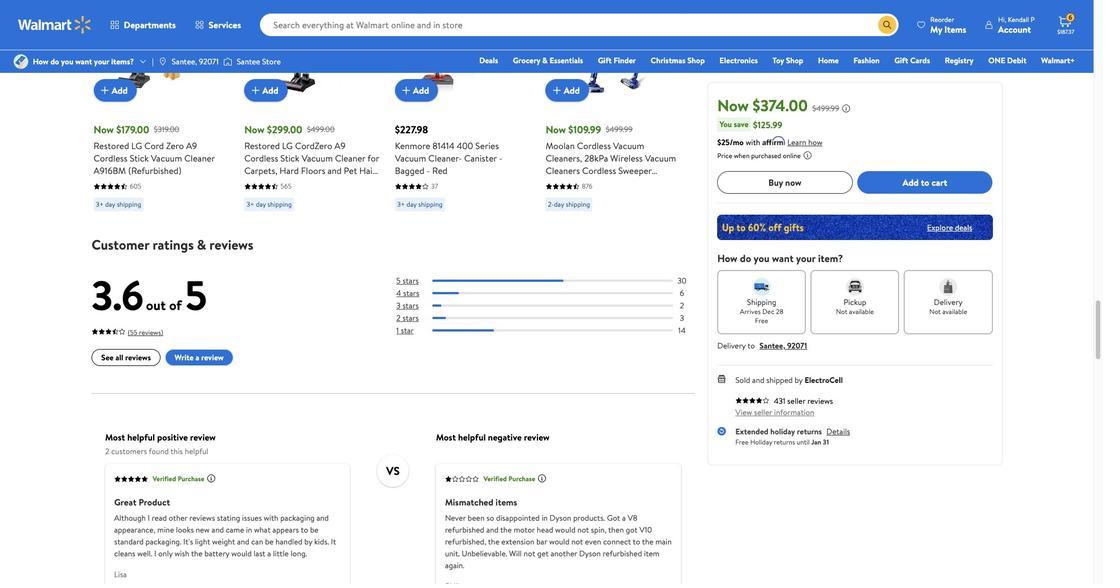 Task type: describe. For each thing, give the bounding box(es) containing it.
main
[[655, 537, 672, 548]]

1 horizontal spatial returns
[[797, 426, 822, 438]]

items?
[[111, 56, 134, 67]]

restored lg cord zero a9 cordless stick vacuum cleaner a916bm (refurbished) image
[[94, 0, 199, 93]]

(55
[[128, 328, 137, 338]]

refurbished,
[[445, 537, 486, 548]]

departments
[[124, 19, 176, 31]]

affirm image
[[763, 136, 786, 145]]

vacuum right wireless
[[645, 152, 676, 165]]

essentials
[[550, 55, 584, 66]]

 image for how do you want your items?
[[14, 54, 28, 69]]

walmart+
[[1042, 55, 1076, 66]]

dec
[[763, 307, 775, 317]]

reviews inside great product although i read other reviews stating issues with packaging and appearance, mine looks new and came in what appears to be standard packaging. it's light weight and can be handled by kids. it cleans well. i only wish the battery would last a little long.
[[189, 513, 215, 524]]

the inside great product although i read other reviews stating issues with packaging and appearance, mine looks new and came in what appears to be standard packaging. it's light weight and can be handled by kids. it cleans well. i only wish the battery would last a little long.
[[191, 549, 202, 560]]

3+ day shipping for $299.00
[[247, 200, 292, 209]]

learn
[[788, 137, 807, 148]]

shipping for now $299.00
[[268, 200, 292, 209]]

1 vertical spatial refurbished
[[603, 549, 642, 560]]

how do you want your item?
[[718, 252, 844, 266]]

cleaner-
[[429, 152, 462, 165]]

verified purchase for product
[[152, 475, 204, 484]]

cleaner inside now $179.00 $319.00 restored lg cord zero a9 cordless stick vacuum cleaner a916bm (refurbished)
[[184, 152, 215, 165]]

one debit link
[[984, 54, 1032, 67]]

got
[[626, 525, 638, 536]]

pickup
[[844, 297, 867, 308]]

product group containing now $299.00
[[244, 0, 379, 216]]

4 stars
[[396, 288, 419, 299]]

packaging
[[280, 513, 314, 524]]

price when purchased online
[[718, 151, 801, 161]]

cleaner inside now $109.99 $499.99 moolan cordless vacuum cleaners, 28kpa wireless vacuum cleaners cordless sweeper vacuum, stick vacuum cleaner with 4 led headlights, blue, new
[[636, 177, 667, 190]]

vacuum up sweeper
[[613, 140, 645, 152]]

to inside button
[[921, 176, 930, 189]]

3 3+ from the left
[[397, 200, 405, 209]]

1
[[396, 326, 399, 337]]

delivery not available
[[930, 297, 968, 317]]

3 for 3 stars
[[396, 301, 401, 312]]

spin,
[[591, 525, 607, 536]]

and left can
[[237, 537, 249, 548]]

home link
[[813, 54, 844, 67]]

|
[[152, 56, 154, 67]]

hair
[[360, 165, 376, 177]]

add to cart
[[903, 176, 948, 189]]

came
[[226, 525, 244, 536]]

how for how do you want your items?
[[33, 56, 49, 67]]

cordless up 876
[[582, 165, 616, 177]]

explore deals link
[[923, 217, 977, 238]]

0 vertical spatial $499.99
[[813, 103, 840, 114]]

$25/mo with
[[718, 137, 761, 148]]

electronics
[[720, 55, 758, 66]]

the up unbelievable.
[[488, 537, 499, 548]]

605
[[130, 182, 141, 191]]

get
[[537, 549, 549, 560]]

2 horizontal spatial -
[[499, 152, 503, 165]]

available for pickup
[[850, 307, 874, 317]]

day for now $109.99
[[554, 200, 564, 209]]

v10
[[639, 525, 652, 536]]

now $299.00 $499.00 restored lg cordzero a9 cordless stick vacuum cleaner for carpets, hard floors and pet hair - a906sm (refurbished)
[[244, 123, 379, 190]]

do for how do you want your items?
[[50, 56, 59, 67]]

it
[[331, 537, 336, 548]]

one
[[989, 55, 1006, 66]]

& inside grocery & essentials link
[[543, 55, 548, 66]]

2 horizontal spatial with
[[746, 137, 761, 148]]

shop for toy shop
[[786, 55, 804, 66]]

verified purchase for items
[[483, 475, 535, 484]]

product group containing now $109.99
[[546, 0, 681, 216]]

1 horizontal spatial -
[[427, 165, 430, 177]]

not for delivery
[[930, 307, 941, 317]]

4 inside now $109.99 $499.99 moolan cordless vacuum cleaners, 28kpa wireless vacuum cleaners cordless sweeper vacuum, stick vacuum cleaner with 4 led headlights, blue, new
[[565, 190, 570, 202]]

the up extension
[[500, 525, 512, 536]]

explore
[[928, 222, 954, 233]]

(refurbished) inside now $299.00 $499.00 restored lg cordzero a9 cordless stick vacuum cleaner for carpets, hard floors and pet hair - a906sm (refurbished)
[[286, 177, 340, 190]]

seller for 431
[[788, 396, 806, 407]]

3 stars
[[396, 301, 419, 312]]

add to cart image for now $299.00
[[249, 84, 262, 98]]

add inside button
[[903, 176, 919, 189]]

shipping for now $109.99
[[566, 200, 590, 209]]

fashion link
[[849, 54, 885, 67]]

santee
[[237, 56, 260, 67]]

it's
[[183, 537, 193, 548]]

shipped
[[767, 375, 793, 386]]

2 inside most helpful positive review 2 customers found this helpful
[[105, 446, 109, 458]]

stick inside now $109.99 $499.99 moolan cordless vacuum cleaners, 28kpa wireless vacuum cleaners cordless sweeper vacuum, stick vacuum cleaner with 4 led headlights, blue, new
[[581, 177, 601, 190]]

battery
[[204, 549, 229, 560]]

learn how button
[[788, 137, 823, 149]]

grocery
[[513, 55, 541, 66]]

will
[[509, 549, 522, 560]]

reorder
[[931, 14, 955, 24]]

fashion
[[854, 55, 880, 66]]

new
[[659, 190, 677, 202]]

vacuum inside now $179.00 $319.00 restored lg cord zero a9 cordless stick vacuum cleaner a916bm (refurbished)
[[151, 152, 182, 165]]

view
[[736, 407, 753, 418]]

online
[[783, 151, 801, 161]]

departments button
[[101, 11, 186, 38]]

stars for 5 stars
[[403, 276, 419, 287]]

Walmart Site-Wide search field
[[260, 14, 899, 36]]

1 vertical spatial would
[[549, 537, 569, 548]]

cleaners,
[[546, 152, 582, 165]]

add button for now $109.99
[[546, 79, 589, 102]]

the down v10
[[642, 537, 654, 548]]

bar
[[536, 537, 547, 548]]

and up kids.
[[316, 513, 329, 524]]

$374.00
[[753, 94, 808, 116]]

star
[[401, 326, 414, 337]]

lg for now $299.00
[[282, 140, 293, 152]]

red
[[432, 165, 448, 177]]

0 horizontal spatial refurbished
[[445, 525, 484, 536]]

your for item?
[[796, 252, 816, 266]]

$499.00
[[307, 124, 335, 135]]

400
[[457, 140, 473, 152]]

$109.99
[[569, 123, 601, 137]]

again.
[[445, 560, 464, 572]]

stick inside now $179.00 $319.00 restored lg cord zero a9 cordless stick vacuum cleaner a916bm (refurbished)
[[130, 152, 149, 165]]

debit
[[1008, 55, 1027, 66]]

cordless inside now $179.00 $319.00 restored lg cord zero a9 cordless stick vacuum cleaner a916bm (refurbished)
[[94, 152, 128, 165]]

gift cards link
[[890, 54, 936, 67]]

0 horizontal spatial i
[[147, 513, 150, 524]]

14
[[678, 326, 686, 337]]

gift for gift finder
[[598, 55, 612, 66]]

6 for 6
[[680, 288, 684, 299]]

up to sixty percent off deals. shop now. image
[[718, 215, 993, 240]]

helpful for negative
[[458, 432, 486, 444]]

3+ for now $179.00
[[96, 200, 104, 209]]

0 vertical spatial not
[[577, 525, 589, 536]]

0 vertical spatial santee,
[[172, 56, 197, 67]]

3 for 3
[[680, 313, 684, 324]]

another
[[551, 549, 577, 560]]

delivery for not
[[934, 297, 963, 308]]

$499.99 inside now $109.99 $499.99 moolan cordless vacuum cleaners, 28kpa wireless vacuum cleaners cordless sweeper vacuum, stick vacuum cleaner with 4 led headlights, blue, new
[[606, 124, 633, 135]]

now for now $374.00
[[718, 94, 749, 116]]

see
[[101, 353, 113, 364]]

3 shipping from the left
[[418, 200, 443, 209]]

grocery & essentials
[[513, 55, 584, 66]]

write a review
[[174, 353, 224, 364]]

cleaner inside now $299.00 $499.00 restored lg cordzero a9 cordless stick vacuum cleaner for carpets, hard floors and pet hair - a906sm (refurbished)
[[335, 152, 366, 165]]

3.6 out of 5
[[91, 267, 207, 324]]

1 horizontal spatial i
[[154, 549, 156, 560]]

3+ day shipping for $179.00
[[96, 200, 141, 209]]

cordless down $109.99
[[577, 140, 611, 152]]

reviews)
[[139, 328, 163, 338]]

2 vertical spatial not
[[524, 549, 535, 560]]

next slide for products you may also like list image
[[658, 19, 685, 47]]

most for most helpful positive review 2 customers found this helpful
[[105, 432, 125, 444]]

intent image for delivery image
[[940, 278, 958, 296]]

unbelievable.
[[462, 549, 507, 560]]

negative
[[488, 432, 522, 444]]

restored lg cordzero a9 cordless stick vacuum cleaner for carpets, hard floors and pet hair - a906sm (refurbished) image
[[244, 0, 350, 93]]

great
[[114, 497, 136, 509]]

lg for now $179.00
[[131, 140, 142, 152]]

one debit
[[989, 55, 1027, 66]]

how for how do you want your item?
[[718, 252, 738, 266]]

0 horizontal spatial 5
[[185, 267, 207, 324]]

want for items?
[[75, 56, 92, 67]]

kenmore 81414 400 series vacuum cleaner- canister - bagged - red image
[[395, 0, 500, 93]]

want for item?
[[772, 252, 794, 266]]

extended
[[736, 426, 769, 438]]

1 vertical spatial be
[[265, 537, 273, 548]]

cleans
[[114, 549, 135, 560]]

restored for $299.00
[[244, 140, 280, 152]]

lisa
[[114, 570, 127, 581]]

 image for santee store
[[223, 56, 232, 67]]

details
[[827, 426, 851, 438]]

stars for 2 stars
[[402, 313, 419, 324]]

most helpful negative review
[[436, 432, 550, 444]]

2 for 2
[[680, 301, 684, 312]]

write a review link
[[165, 350, 233, 367]]

and right sold on the bottom right of page
[[753, 375, 765, 386]]

(55 reviews) link
[[91, 326, 163, 338]]

kenmore
[[395, 140, 431, 152]]

to inside great product although i read other reviews stating issues with packaging and appearance, mine looks new and came in what appears to be standard packaging. it's light weight and can be handled by kids. it cleans well. i only wish the battery would last a little long.
[[301, 525, 308, 536]]

reorder my items
[[931, 14, 967, 35]]

what
[[254, 525, 270, 536]]

2 for 2 stars
[[396, 313, 401, 324]]

most for most helpful negative review
[[436, 432, 456, 444]]

431 seller reviews
[[774, 396, 833, 407]]

vacuum inside $227.98 kenmore 81414 400 series vacuum cleaner- canister - bagged - red
[[395, 152, 426, 165]]

and inside mismatched items never been so disappointed in dyson products.  got a v8 refurbished and the motor head would not spin, then got v10 refurbished, the extension bar would not even connect to the main unit.  unbelievable.  will not get another dyson refurbished item again.
[[486, 525, 499, 536]]

christmas shop
[[651, 55, 705, 66]]

day for now $179.00
[[105, 200, 115, 209]]

progress bar for 14
[[432, 330, 673, 332]]

1 vertical spatial 92071
[[788, 340, 808, 352]]

reviews inside see all reviews link
[[125, 353, 151, 364]]

0 vertical spatial 92071
[[199, 56, 219, 67]]

product group containing now $179.00
[[94, 0, 229, 216]]

deals
[[956, 222, 973, 233]]



Task type: locate. For each thing, give the bounding box(es) containing it.
2 progress bar from the top
[[432, 293, 673, 295]]

2 3+ day shipping from the left
[[247, 200, 292, 209]]

1 not from the left
[[836, 307, 848, 317]]

not inside the pickup not available
[[836, 307, 848, 317]]

1 horizontal spatial most
[[436, 432, 456, 444]]

review
[[201, 353, 224, 364], [190, 432, 216, 444], [524, 432, 550, 444]]

add to cart image for now $179.00
[[98, 84, 112, 98]]

1 shipping from the left
[[117, 200, 141, 209]]

lg inside now $299.00 $499.00 restored lg cordzero a9 cordless stick vacuum cleaner for carpets, hard floors and pet hair - a906sm (refurbished)
[[282, 140, 293, 152]]

purchase for items
[[508, 475, 535, 484]]

shop inside toy shop link
[[786, 55, 804, 66]]

stars
[[403, 276, 419, 287], [403, 288, 419, 299], [402, 301, 419, 312], [402, 313, 419, 324]]

0 vertical spatial refurbished
[[445, 525, 484, 536]]

walmart image
[[18, 16, 92, 34]]

toy
[[773, 55, 784, 66]]

restored for $179.00
[[94, 140, 129, 152]]

in down issues
[[246, 525, 252, 536]]

1 3+ day shipping from the left
[[96, 200, 141, 209]]

0 horizontal spatial free
[[736, 437, 749, 447]]

1 vertical spatial 3
[[680, 313, 684, 324]]

with inside great product although i read other reviews stating issues with packaging and appearance, mine looks new and came in what appears to be standard packaging. it's light weight and can be handled by kids. it cleans well. i only wish the battery would last a little long.
[[264, 513, 278, 524]]

shipping down 605
[[117, 200, 141, 209]]

2 horizontal spatial 2
[[680, 301, 684, 312]]

4 add button from the left
[[546, 79, 589, 102]]

0 vertical spatial 6
[[1069, 13, 1073, 22]]

store
[[262, 56, 281, 67]]

1 vertical spatial do
[[740, 252, 752, 266]]

verified up items
[[483, 475, 507, 484]]

cleaner right "zero" at the left top
[[184, 152, 215, 165]]

37
[[431, 182, 438, 191]]

2 a9 from the left
[[335, 140, 346, 152]]

0 vertical spatial would
[[555, 525, 576, 536]]

cleaner down wireless
[[636, 177, 667, 190]]

0 horizontal spatial a9
[[186, 140, 197, 152]]

1 most from the left
[[105, 432, 125, 444]]

0 horizontal spatial $499.99
[[606, 124, 633, 135]]

hi,
[[999, 14, 1007, 24]]

a9 inside now $299.00 $499.00 restored lg cordzero a9 cordless stick vacuum cleaner for carpets, hard floors and pet hair - a906sm (refurbished)
[[335, 140, 346, 152]]

lg down $179.00
[[131, 140, 142, 152]]

$499.99 up wireless
[[606, 124, 633, 135]]

cordless down $179.00
[[94, 152, 128, 165]]

you for how do you want your items?
[[61, 56, 73, 67]]

2 horizontal spatial 3+
[[397, 200, 405, 209]]

stick left floors
[[281, 152, 300, 165]]

now for now $179.00 $319.00 restored lg cord zero a9 cordless stick vacuum cleaner a916bm (refurbished)
[[94, 123, 114, 137]]

2 horizontal spatial stick
[[581, 177, 601, 190]]

helpful left negative
[[458, 432, 486, 444]]

add button down store on the top left of page
[[244, 79, 288, 102]]

add down items?
[[112, 84, 128, 97]]

1 horizontal spatial do
[[740, 252, 752, 266]]

1 horizontal spatial 3+ day shipping
[[247, 200, 292, 209]]

now
[[718, 94, 749, 116], [94, 123, 114, 137], [244, 123, 265, 137], [546, 123, 566, 137]]

restored up carpets,
[[244, 140, 280, 152]]

stars for 4 stars
[[403, 288, 419, 299]]

now
[[786, 176, 802, 189]]

2 vertical spatial 2
[[105, 446, 109, 458]]

3+ down a916bm
[[96, 200, 104, 209]]

1 vertical spatial how
[[718, 252, 738, 266]]

seller right 431
[[788, 396, 806, 407]]

not down intent image for pickup on the right of page
[[836, 307, 848, 317]]

Search search field
[[260, 14, 899, 36]]

 image down walmart image
[[14, 54, 28, 69]]

to left the cart at right top
[[921, 176, 930, 189]]

1 horizontal spatial stick
[[281, 152, 300, 165]]

vacuum down $227.98
[[395, 152, 426, 165]]

4 shipping from the left
[[566, 200, 590, 209]]

2 restored from the left
[[244, 140, 280, 152]]

would inside great product although i read other reviews stating issues with packaging and appearance, mine looks new and came in what appears to be standard packaging. it's light weight and can be handled by kids. it cleans well. i only wish the battery would last a little long.
[[231, 549, 252, 560]]

refurbished up the refurbished, at the bottom left
[[445, 525, 484, 536]]

3+ for now $299.00
[[247, 200, 254, 209]]

not
[[577, 525, 589, 536], [571, 537, 583, 548], [524, 549, 535, 560]]

vacuum inside now $299.00 $499.00 restored lg cordzero a9 cordless stick vacuum cleaner for carpets, hard floors and pet hair - a906sm (refurbished)
[[302, 152, 333, 165]]

by inside great product although i read other reviews stating issues with packaging and appearance, mine looks new and came in what appears to be standard packaging. it's light weight and can be handled by kids. it cleans well. i only wish the battery would last a little long.
[[304, 537, 312, 548]]

finder
[[614, 55, 636, 66]]

0 horizontal spatial you
[[61, 56, 73, 67]]

gift left finder
[[598, 55, 612, 66]]

with inside now $109.99 $499.99 moolan cordless vacuum cleaners, 28kpa wireless vacuum cleaners cordless sweeper vacuum, stick vacuum cleaner with 4 led headlights, blue, new
[[546, 190, 563, 202]]

2 stars
[[396, 313, 419, 324]]

available down intent image for pickup on the right of page
[[850, 307, 874, 317]]

stars down 5 stars
[[403, 288, 419, 299]]

6 up $187.37
[[1069, 13, 1073, 22]]

6 for 6 $187.37
[[1069, 13, 1073, 22]]

review right negative
[[524, 432, 550, 444]]

review for most helpful positive review 2 customers found this helpful
[[190, 432, 216, 444]]

by
[[795, 375, 803, 386], [304, 537, 312, 548]]

1 horizontal spatial cleaner
[[335, 152, 366, 165]]

add button for now $299.00
[[244, 79, 288, 102]]

standard
[[114, 537, 143, 548]]

would up another
[[549, 537, 569, 548]]

1 horizontal spatial $499.99
[[813, 103, 840, 114]]

add to cart image
[[400, 84, 413, 98], [550, 84, 564, 98]]

1 horizontal spatial be
[[310, 525, 318, 536]]

santee, right |
[[172, 56, 197, 67]]

new
[[195, 525, 209, 536]]

free inside extended holiday returns details free holiday returns until jan 31
[[736, 437, 749, 447]]

you down walmart image
[[61, 56, 73, 67]]

now left $179.00
[[94, 123, 114, 137]]

seller for view
[[754, 407, 773, 418]]

gift for gift cards
[[895, 55, 909, 66]]

and inside now $299.00 $499.00 restored lg cordzero a9 cordless stick vacuum cleaner for carpets, hard floors and pet hair - a906sm (refurbished)
[[328, 165, 342, 177]]

explore deals
[[928, 222, 973, 233]]

0 horizontal spatial 3
[[396, 301, 401, 312]]

vacuum down $499.00
[[302, 152, 333, 165]]

876
[[582, 182, 593, 191]]

1 horizontal spatial purchase
[[508, 475, 535, 484]]

2 lg from the left
[[282, 140, 293, 152]]

last
[[253, 549, 265, 560]]

0 vertical spatial delivery
[[934, 297, 963, 308]]

4 progress bar from the top
[[432, 318, 673, 320]]

0 vertical spatial dyson
[[550, 513, 571, 524]]

extension
[[501, 537, 534, 548]]

add button
[[94, 79, 137, 102], [244, 79, 288, 102], [395, 79, 438, 102], [546, 79, 589, 102]]

to inside mismatched items never been so disappointed in dyson products.  got a v8 refurbished and the motor head would not spin, then got v10 refurbished, the extension bar would not even connect to the main unit.  unbelievable.  will not get another dyson refurbished item again.
[[633, 537, 640, 548]]

santee, 92071
[[172, 56, 219, 67]]

to left "santee, 92071" button
[[748, 340, 755, 352]]

verified purchase down this
[[152, 475, 204, 484]]

the
[[500, 525, 512, 536], [488, 537, 499, 548], [642, 537, 654, 548], [191, 549, 202, 560]]

learn more about strikethrough prices image
[[842, 104, 851, 113]]

1 horizontal spatial 3+
[[247, 200, 254, 209]]

of
[[169, 296, 182, 315]]

product group containing $227.98
[[395, 0, 530, 216]]

1 restored from the left
[[94, 140, 129, 152]]

2 gift from the left
[[895, 55, 909, 66]]

- left red
[[427, 165, 430, 177]]

1 day from the left
[[105, 200, 115, 209]]

2 available from the left
[[943, 307, 968, 317]]

6 inside '6 $187.37'
[[1069, 13, 1073, 22]]

1 verified from the left
[[152, 475, 176, 484]]

long.
[[290, 549, 307, 560]]

stick down 28kpa
[[581, 177, 601, 190]]

0 horizontal spatial verified
[[152, 475, 176, 484]]

1 purchase from the left
[[177, 475, 204, 484]]

legal information image
[[803, 151, 813, 160]]

stick inside now $299.00 $499.00 restored lg cordzero a9 cordless stick vacuum cleaner for carpets, hard floors and pet hair - a906sm (refurbished)
[[281, 152, 300, 165]]

2-day shipping
[[548, 200, 590, 209]]

verified purchase information image
[[206, 475, 216, 484]]

in up head
[[542, 513, 548, 524]]

1 vertical spatial 4
[[396, 288, 401, 299]]

3 day from the left
[[407, 200, 417, 209]]

lg down $299.00
[[282, 140, 293, 152]]

1 add to cart image from the left
[[98, 84, 112, 98]]

i left read
[[147, 513, 150, 524]]

progress bar
[[432, 280, 673, 282], [432, 293, 673, 295], [432, 305, 673, 307], [432, 318, 673, 320], [432, 330, 673, 332]]

most helpful positive review 2 customers found this helpful
[[105, 432, 216, 458]]

1 horizontal spatial how
[[718, 252, 738, 266]]

shop for christmas shop
[[688, 55, 705, 66]]

1 vertical spatial 6
[[680, 288, 684, 299]]

delivery up sold on the bottom right of page
[[718, 340, 746, 352]]

add for now $299.00
[[262, 84, 279, 97]]

i
[[147, 513, 150, 524], [154, 549, 156, 560]]

1 horizontal spatial shop
[[786, 55, 804, 66]]

not for pickup
[[836, 307, 848, 317]]

stars for 3 stars
[[402, 301, 419, 312]]

0 horizontal spatial (refurbished)
[[128, 165, 182, 177]]

3.8677 stars out of 5, based on 431 seller reviews element
[[736, 398, 770, 404]]

free inside shipping arrives dec 28 free
[[755, 316, 769, 326]]

shop right the toy
[[786, 55, 804, 66]]

vacuum down wireless
[[603, 177, 634, 190]]

do
[[50, 56, 59, 67], [740, 252, 752, 266]]

0 horizontal spatial 3+
[[96, 200, 104, 209]]

progress bar for 30
[[432, 280, 673, 282]]

delivery for to
[[718, 340, 746, 352]]

verified for items
[[483, 475, 507, 484]]

0 vertical spatial 4
[[565, 190, 570, 202]]

3+ day shipping down 605
[[96, 200, 141, 209]]

1 horizontal spatial delivery
[[934, 297, 963, 308]]

1 vertical spatial a
[[622, 513, 626, 524]]

vacuum down $319.00
[[151, 152, 182, 165]]

5
[[185, 267, 207, 324], [396, 276, 401, 287]]

1 verified purchase from the left
[[152, 475, 204, 484]]

and down so
[[486, 525, 499, 536]]

mismatched items never been so disappointed in dyson products.  got a v8 refurbished and the motor head would not spin, then got v10 refurbished, the extension bar would not even connect to the main unit.  unbelievable.  will not get another dyson refurbished item again.
[[445, 497, 672, 572]]

0 horizontal spatial by
[[304, 537, 312, 548]]

want
[[75, 56, 92, 67], [772, 252, 794, 266]]

add to cart image for kenmore 81414 400 series vacuum cleaner- canister - bagged - red image
[[400, 84, 413, 98]]

1 a9 from the left
[[186, 140, 197, 152]]

in inside mismatched items never been so disappointed in dyson products.  got a v8 refurbished and the motor head would not spin, then got v10 refurbished, the extension bar would not even connect to the main unit.  unbelievable.  will not get another dyson refurbished item again.
[[542, 513, 548, 524]]

moolan cordless vacuum cleaners, 28kpa wireless vacuum cleaners cordless sweeper vacuum, stick vacuum cleaner with 4 led headlights, blue, new image
[[546, 0, 651, 93]]

a right write
[[195, 353, 199, 364]]

0 horizontal spatial &
[[197, 235, 206, 255]]

 image for santee, 92071
[[158, 57, 167, 66]]

1 horizontal spatial want
[[772, 252, 794, 266]]

3+ day shipping down 37
[[397, 200, 443, 209]]

431
[[774, 396, 786, 407]]

0 horizontal spatial 3+ day shipping
[[96, 200, 141, 209]]

1 shop from the left
[[688, 55, 705, 66]]

review inside write a review link
[[201, 353, 224, 364]]

day for now $299.00
[[256, 200, 266, 209]]

verified purchase information image
[[537, 475, 547, 484]]

shipping for now $179.00
[[117, 200, 141, 209]]

$125.99
[[754, 118, 783, 131]]

most inside most helpful positive review 2 customers found this helpful
[[105, 432, 125, 444]]

2 add button from the left
[[244, 79, 288, 102]]

wish
[[174, 549, 189, 560]]

(refurbished) inside now $179.00 $319.00 restored lg cord zero a9 cordless stick vacuum cleaner a916bm (refurbished)
[[128, 165, 182, 177]]

stars up 4 stars
[[403, 276, 419, 287]]

0 horizontal spatial returns
[[774, 437, 796, 447]]

other
[[169, 513, 187, 524]]

review for most helpful negative review
[[524, 432, 550, 444]]

customer ratings & reviews
[[91, 235, 253, 255]]

i left only
[[154, 549, 156, 560]]

a inside great product although i read other reviews stating issues with packaging and appearance, mine looks new and came in what appears to be standard packaging. it's light weight and can be handled by kids. it cleans well. i only wish the battery would last a little long.
[[267, 549, 271, 560]]

restored inside now $179.00 $319.00 restored lg cord zero a9 cordless stick vacuum cleaner a916bm (refurbished)
[[94, 140, 129, 152]]

mismatched
[[445, 497, 493, 509]]

restored up a916bm
[[94, 140, 129, 152]]

now for now $109.99 $499.99 moolan cordless vacuum cleaners, 28kpa wireless vacuum cleaners cordless sweeper vacuum, stick vacuum cleaner with 4 led headlights, blue, new
[[546, 123, 566, 137]]

returns
[[797, 426, 822, 438], [774, 437, 796, 447]]

3 product group from the left
[[395, 0, 530, 216]]

1 vertical spatial dyson
[[579, 549, 601, 560]]

helpful right this
[[185, 446, 208, 458]]

1 product group from the left
[[94, 0, 229, 216]]

product group
[[94, 0, 229, 216], [244, 0, 379, 216], [395, 0, 530, 216], [546, 0, 681, 216]]

shop right christmas
[[688, 55, 705, 66]]

& right grocery
[[543, 55, 548, 66]]

1 gift from the left
[[598, 55, 612, 66]]

cordless up a906sm
[[244, 152, 278, 165]]

your left 'item?'
[[796, 252, 816, 266]]

learn how
[[788, 137, 823, 148]]

0 horizontal spatial 6
[[680, 288, 684, 299]]

appears
[[272, 525, 299, 536]]

shipping arrives dec 28 free
[[740, 297, 784, 326]]

shipping
[[747, 297, 777, 308]]

electronics link
[[715, 54, 763, 67]]

sweeper
[[619, 165, 652, 177]]

0 horizontal spatial delivery
[[718, 340, 746, 352]]

0 horizontal spatial verified purchase
[[152, 475, 204, 484]]

0 vertical spatial with
[[746, 137, 761, 148]]

28kpa
[[585, 152, 608, 165]]

2 up '1'
[[396, 313, 401, 324]]

cart
[[932, 176, 948, 189]]

add for now $179.00
[[112, 84, 128, 97]]

lg inside now $179.00 $319.00 restored lg cord zero a9 cordless stick vacuum cleaner a916bm (refurbished)
[[131, 140, 142, 152]]

delivery inside the delivery not available
[[934, 297, 963, 308]]

$187.37
[[1058, 28, 1075, 36]]

now inside now $179.00 $319.00 restored lg cord zero a9 cordless stick vacuum cleaner a916bm (refurbished)
[[94, 123, 114, 137]]

ratings
[[152, 235, 194, 255]]

$499.99 left learn more about strikethrough prices icon
[[813, 103, 840, 114]]

1 horizontal spatial helpful
[[185, 446, 208, 458]]

add button for now $179.00
[[94, 79, 137, 102]]

day
[[105, 200, 115, 209], [256, 200, 266, 209], [407, 200, 417, 209], [554, 200, 564, 209]]

2 shipping from the left
[[268, 200, 292, 209]]

1 horizontal spatial with
[[546, 190, 563, 202]]

- right series on the left top of the page
[[499, 152, 503, 165]]

0 horizontal spatial a
[[195, 353, 199, 364]]

0 horizontal spatial in
[[246, 525, 252, 536]]

1 horizontal spatial by
[[795, 375, 803, 386]]

1 add button from the left
[[94, 79, 137, 102]]

- inside now $299.00 $499.00 restored lg cordzero a9 cordless stick vacuum cleaner for carpets, hard floors and pet hair - a906sm (refurbished)
[[244, 177, 248, 190]]

2 vertical spatial with
[[264, 513, 278, 524]]

0 horizontal spatial available
[[850, 307, 874, 317]]

0 vertical spatial be
[[310, 525, 318, 536]]

1 vertical spatial &
[[197, 235, 206, 255]]

packaging.
[[145, 537, 181, 548]]

pickup not available
[[836, 297, 874, 317]]

a inside mismatched items never been so disappointed in dyson products.  got a v8 refurbished and the motor head would not spin, then got v10 refurbished, the extension bar would not even connect to the main unit.  unbelievable.  will not get another dyson refurbished item again.
[[622, 513, 626, 524]]

0 horizontal spatial gift
[[598, 55, 612, 66]]

1 horizontal spatial  image
[[158, 57, 167, 66]]

4 product group from the left
[[546, 0, 681, 216]]

1 horizontal spatial santee,
[[760, 340, 786, 352]]

1 lg from the left
[[131, 140, 142, 152]]

a906sm
[[250, 177, 284, 190]]

customer
[[91, 235, 149, 255]]

verified for product
[[152, 475, 176, 484]]

review inside most helpful positive review 2 customers found this helpful
[[190, 432, 216, 444]]

to down got
[[633, 537, 640, 548]]

1 vertical spatial by
[[304, 537, 312, 548]]

verified up product on the left bottom of the page
[[152, 475, 176, 484]]

0 horizontal spatial be
[[265, 537, 273, 548]]

free for shipping
[[755, 316, 769, 326]]

when
[[734, 151, 750, 161]]

2 not from the left
[[930, 307, 941, 317]]

3 progress bar from the top
[[432, 305, 673, 307]]

0 vertical spatial do
[[50, 56, 59, 67]]

1 vertical spatial santee,
[[760, 340, 786, 352]]

28
[[776, 307, 784, 317]]

in inside great product although i read other reviews stating issues with packaging and appearance, mine looks new and came in what appears to be standard packaging. it's light weight and can be handled by kids. it cleans well. i only wish the battery would last a little long.
[[246, 525, 252, 536]]

holiday
[[751, 437, 773, 447]]

1 horizontal spatial you
[[754, 252, 770, 266]]

cordless inside now $299.00 $499.00 restored lg cordzero a9 cordless stick vacuum cleaner for carpets, hard floors and pet hair - a906sm (refurbished)
[[244, 152, 278, 165]]

reviews
[[209, 235, 253, 255], [125, 353, 151, 364], [808, 396, 833, 407], [189, 513, 215, 524]]

add to cart image
[[98, 84, 112, 98], [249, 84, 262, 98]]

with up what
[[264, 513, 278, 524]]

your for items?
[[94, 56, 109, 67]]

and up the weight
[[211, 525, 224, 536]]

1 horizontal spatial 6
[[1069, 13, 1073, 22]]

1 horizontal spatial verified purchase
[[483, 475, 535, 484]]

available for delivery
[[943, 307, 968, 317]]

1 add to cart image from the left
[[400, 84, 413, 98]]

shop inside christmas shop link
[[688, 55, 705, 66]]

helpful up customers
[[127, 432, 155, 444]]

0 horizontal spatial -
[[244, 177, 248, 190]]

be up kids.
[[310, 525, 318, 536]]

add to cart button
[[858, 171, 993, 194]]

2 horizontal spatial a
[[622, 513, 626, 524]]

you up intent image for shipping
[[754, 252, 770, 266]]

1 vertical spatial your
[[796, 252, 816, 266]]

1 progress bar from the top
[[432, 280, 673, 282]]

1 horizontal spatial 3
[[680, 313, 684, 324]]

search icon image
[[883, 20, 892, 29]]

how
[[809, 137, 823, 148]]

dyson up head
[[550, 513, 571, 524]]

2 day from the left
[[256, 200, 266, 209]]

price
[[718, 151, 733, 161]]

not left get
[[524, 549, 535, 560]]

0 horizontal spatial 2
[[105, 446, 109, 458]]

not
[[836, 307, 848, 317], [930, 307, 941, 317]]

restored
[[94, 140, 129, 152], [244, 140, 280, 152]]

purchase for product
[[177, 475, 204, 484]]

shipping down 876
[[566, 200, 590, 209]]

free for extended
[[736, 437, 749, 447]]

now for now $299.00 $499.00 restored lg cordzero a9 cordless stick vacuum cleaner for carpets, hard floors and pet hair - a906sm (refurbished)
[[244, 123, 265, 137]]

shipping down 565
[[268, 200, 292, 209]]

view seller information link
[[736, 407, 815, 418]]

do for how do you want your item?
[[740, 252, 752, 266]]

4 day from the left
[[554, 200, 564, 209]]

day down a916bm
[[105, 200, 115, 209]]

by right shipped
[[795, 375, 803, 386]]

30
[[678, 276, 687, 287]]

stars down 4 stars
[[402, 301, 419, 312]]

1 vertical spatial want
[[772, 252, 794, 266]]

lg
[[131, 140, 142, 152], [282, 140, 293, 152]]

0 vertical spatial want
[[75, 56, 92, 67]]

2 up '14'
[[680, 301, 684, 312]]

 image
[[14, 54, 28, 69], [223, 56, 232, 67], [158, 57, 167, 66]]

restored inside now $299.00 $499.00 restored lg cordzero a9 cordless stick vacuum cleaner for carpets, hard floors and pet hair - a906sm (refurbished)
[[244, 140, 280, 152]]

$179.00
[[116, 123, 149, 137]]

a left "v8"
[[622, 513, 626, 524]]

1 horizontal spatial available
[[943, 307, 968, 317]]

your left items?
[[94, 56, 109, 67]]

the down light at left
[[191, 549, 202, 560]]

only
[[158, 549, 172, 560]]

add to cart image for moolan cordless vacuum cleaners, 28kpa wireless vacuum cleaners cordless sweeper vacuum, stick vacuum cleaner with 4 led headlights, blue, new image
[[550, 84, 564, 98]]

now inside now $299.00 $499.00 restored lg cordzero a9 cordless stick vacuum cleaner for carpets, hard floors and pet hair - a906sm (refurbished)
[[244, 123, 265, 137]]

items
[[945, 23, 967, 35]]

a9 inside now $179.00 $319.00 restored lg cord zero a9 cordless stick vacuum cleaner a916bm (refurbished)
[[186, 140, 197, 152]]

progress bar for 6
[[432, 293, 673, 295]]

available
[[850, 307, 874, 317], [943, 307, 968, 317]]

dyson
[[550, 513, 571, 524], [579, 549, 601, 560]]

2 shop from the left
[[786, 55, 804, 66]]

2 verified from the left
[[483, 475, 507, 484]]

item?
[[818, 252, 844, 266]]

helpful for positive
[[127, 432, 155, 444]]

cordless
[[577, 140, 611, 152], [94, 152, 128, 165], [244, 152, 278, 165], [582, 165, 616, 177]]

0 vertical spatial you
[[61, 56, 73, 67]]

you for how do you want your item?
[[754, 252, 770, 266]]

1 horizontal spatial dyson
[[579, 549, 601, 560]]

1 vertical spatial delivery
[[718, 340, 746, 352]]

3 up '14'
[[680, 313, 684, 324]]

extended holiday returns details free holiday returns until jan 31
[[736, 426, 851, 447]]

shipping down 37
[[418, 200, 443, 209]]

2 product group from the left
[[244, 0, 379, 216]]

add button up $227.98
[[395, 79, 438, 102]]

3 3+ day shipping from the left
[[397, 200, 443, 209]]

progress bar for 2
[[432, 305, 673, 307]]

available inside the delivery not available
[[943, 307, 968, 317]]

now inside now $109.99 $499.99 moolan cordless vacuum cleaners, 28kpa wireless vacuum cleaners cordless sweeper vacuum, stick vacuum cleaner with 4 led headlights, blue, new
[[546, 123, 566, 137]]

3 add button from the left
[[395, 79, 438, 102]]

1 3+ from the left
[[96, 200, 104, 209]]

$299.00
[[267, 123, 302, 137]]

0 vertical spatial by
[[795, 375, 803, 386]]

bagged
[[395, 165, 425, 177]]

would left last
[[231, 549, 252, 560]]

0 horizontal spatial santee,
[[172, 56, 197, 67]]

purchase left verified purchase information icon
[[177, 475, 204, 484]]

cleaner left for
[[335, 152, 366, 165]]

add up $227.98
[[413, 84, 429, 97]]

1 horizontal spatial 4
[[565, 190, 570, 202]]

$499.99
[[813, 103, 840, 114], [606, 124, 633, 135]]

intent image for pickup image
[[846, 278, 864, 296]]

day down bagged
[[407, 200, 417, 209]]

2 3+ from the left
[[247, 200, 254, 209]]

progress bar for 3
[[432, 318, 673, 320]]

not inside the delivery not available
[[930, 307, 941, 317]]

available inside the pickup not available
[[850, 307, 874, 317]]

little
[[273, 549, 289, 560]]

free down shipping
[[755, 316, 769, 326]]

2 verified purchase from the left
[[483, 475, 535, 484]]

0 vertical spatial in
[[542, 513, 548, 524]]

& right ratings
[[197, 235, 206, 255]]

a right last
[[267, 549, 271, 560]]

verified purchase up items
[[483, 475, 535, 484]]

0 vertical spatial i
[[147, 513, 150, 524]]

1 vertical spatial not
[[571, 537, 583, 548]]

hi, kendall p account
[[999, 14, 1035, 35]]

intent image for shipping image
[[753, 278, 771, 296]]

2 add to cart image from the left
[[550, 84, 564, 98]]

1 available from the left
[[850, 307, 874, 317]]

add to cart image up $227.98
[[400, 84, 413, 98]]

add for now $109.99
[[564, 84, 580, 97]]

0 horizontal spatial 4
[[396, 288, 401, 299]]

seller down 3.8677 stars out of 5, based on 431 seller reviews element
[[754, 407, 773, 418]]

2 most from the left
[[436, 432, 456, 444]]

want left 'item?'
[[772, 252, 794, 266]]

christmas
[[651, 55, 686, 66]]

by left kids.
[[304, 537, 312, 548]]

2 add to cart image from the left
[[249, 84, 262, 98]]

(refurbished) up 605
[[128, 165, 182, 177]]

now up moolan
[[546, 123, 566, 137]]

5 progress bar from the top
[[432, 330, 673, 332]]

be
[[310, 525, 318, 536], [265, 537, 273, 548]]

$25/mo
[[718, 137, 744, 148]]

now $374.00
[[718, 94, 808, 116]]

5 stars
[[396, 276, 419, 287]]

3+ down bagged
[[397, 200, 405, 209]]

0 horizontal spatial add to cart image
[[400, 84, 413, 98]]

0 vertical spatial 2
[[680, 301, 684, 312]]

would right head
[[555, 525, 576, 536]]

2 purchase from the left
[[508, 475, 535, 484]]

1 horizontal spatial 5
[[396, 276, 401, 287]]

0 vertical spatial how
[[33, 56, 49, 67]]

dyson down the even
[[579, 549, 601, 560]]

(refurbished) down cordzero
[[286, 177, 340, 190]]

2 horizontal spatial cleaner
[[636, 177, 667, 190]]



Task type: vqa. For each thing, say whether or not it's contained in the screenshot.
bottommost WANT
yes



